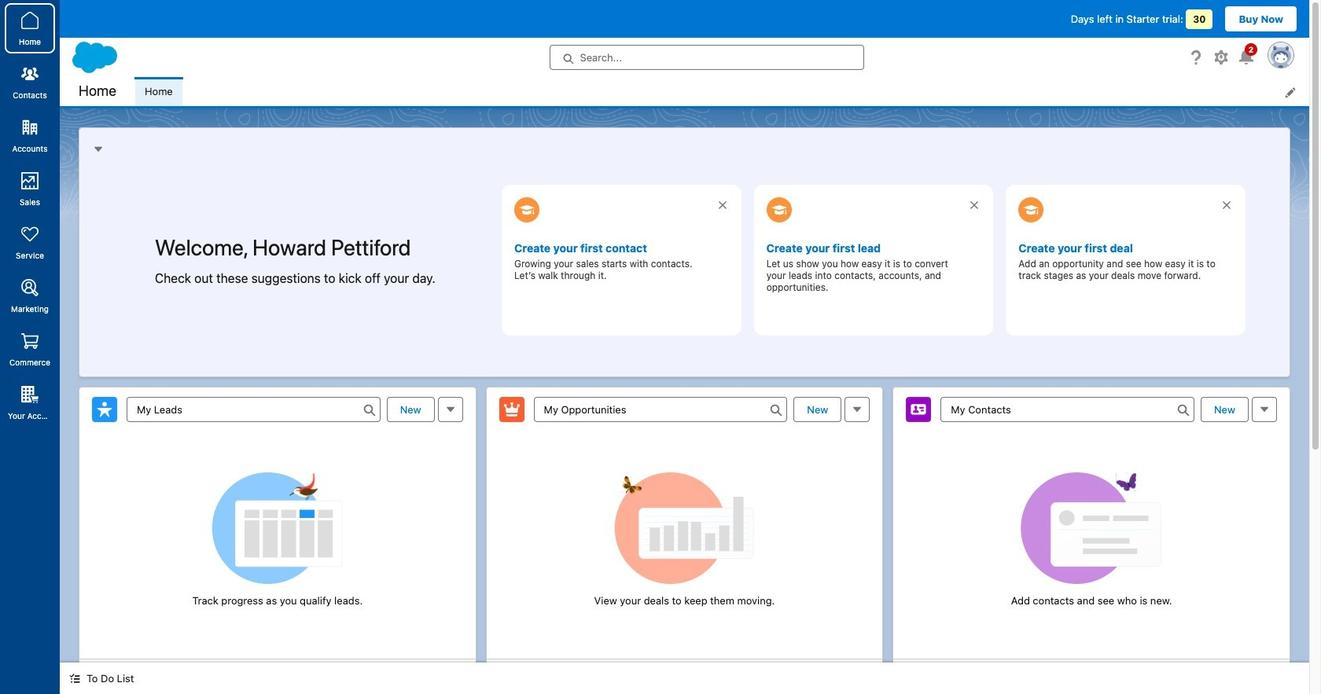 Task type: locate. For each thing, give the bounding box(es) containing it.
list
[[135, 77, 1310, 106]]

2 select an option text field from the left
[[941, 397, 1195, 422]]

0 horizontal spatial select an option text field
[[127, 397, 381, 422]]

Select an Option text field
[[127, 397, 381, 422], [941, 397, 1195, 422]]

1 horizontal spatial select an option text field
[[941, 397, 1195, 422]]

1 select an option text field from the left
[[127, 397, 381, 422]]



Task type: vqa. For each thing, say whether or not it's contained in the screenshot.
Item Number image
no



Task type: describe. For each thing, give the bounding box(es) containing it.
Select an Option text field
[[534, 397, 788, 422]]

text default image
[[69, 674, 80, 685]]



